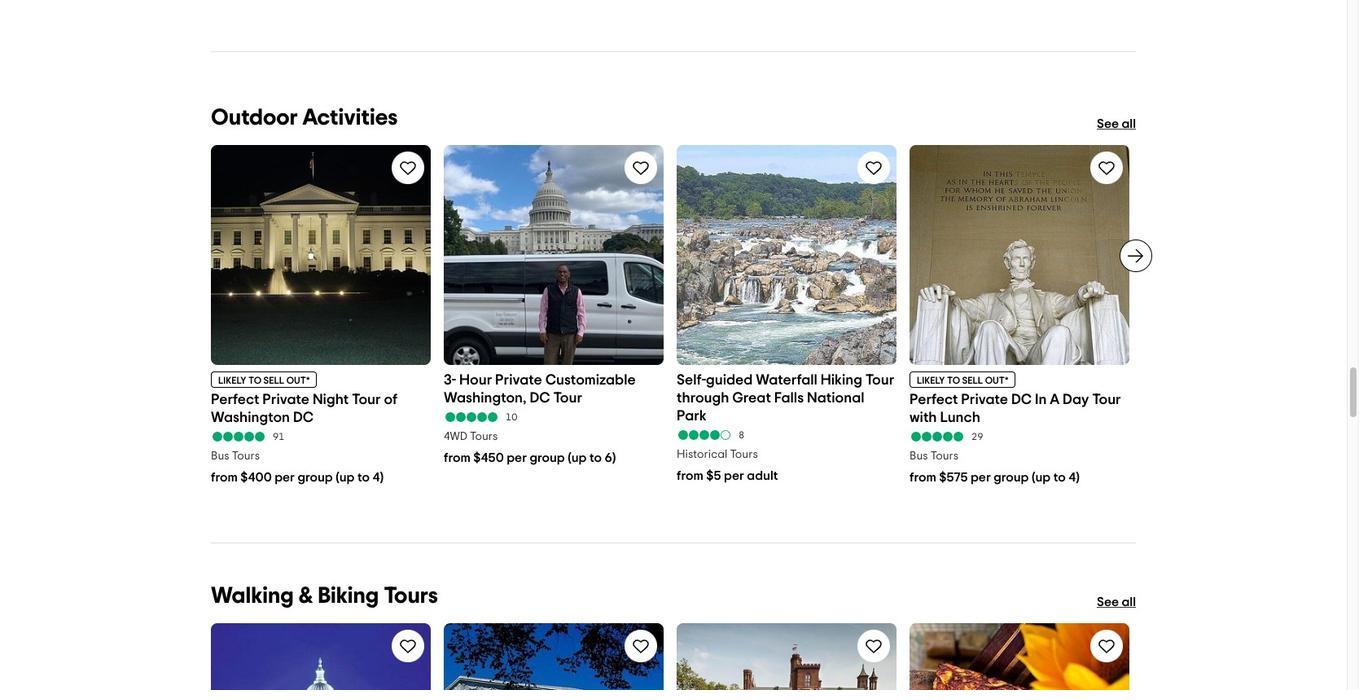 Task type: describe. For each thing, give the bounding box(es) containing it.
in
[[1036, 393, 1047, 407]]

waterfall
[[756, 373, 818, 388]]

save to a trip image for 3- hour private customizable washington, dc tour
[[631, 158, 651, 178]]

$575
[[940, 471, 968, 484]]

bus for perfect private dc in a day tour with lunch
[[910, 451, 929, 462]]

park
[[677, 409, 707, 424]]

from $5 per adult
[[677, 469, 779, 482]]

adult
[[747, 469, 779, 482]]

previous image
[[201, 246, 221, 266]]

see for walking & biking tours
[[1098, 596, 1120, 609]]

sell for dc
[[963, 376, 984, 385]]

3-
[[444, 373, 456, 388]]

group for perfect private dc in a day tour with lunch
[[994, 471, 1030, 484]]

save to a trip image for self-guided waterfall hiking tour through great falls national park
[[865, 158, 884, 178]]

(up for perfect private night tour of washington dc
[[336, 471, 355, 484]]

5.0 of 5 bubbles. 29 reviews element
[[910, 431, 1130, 442]]

through
[[677, 391, 730, 406]]

$5
[[707, 469, 722, 482]]

91
[[273, 432, 285, 442]]

tour inside likely to sell out* perfect private night tour of washington dc
[[352, 393, 381, 407]]

from for from $400 per group (up to 4 )
[[211, 471, 238, 484]]

tours up $400
[[232, 451, 260, 462]]

to for perfect private dc in a day tour with lunch
[[1054, 471, 1066, 484]]

perfect for perfect private dc in a day tour with lunch
[[910, 393, 959, 407]]

from $575 per group (up to 4 )
[[910, 471, 1080, 484]]

tour inside the likely to sell out* perfect private dc in a day tour with lunch
[[1093, 393, 1122, 407]]

4wd tours
[[444, 431, 498, 442]]

activities
[[303, 107, 398, 130]]

per for $450
[[507, 451, 527, 464]]

tours up $575
[[931, 451, 959, 462]]

per for $5
[[724, 469, 745, 482]]

perfect for perfect private night tour of washington dc
[[211, 393, 260, 407]]

historical tours
[[677, 449, 758, 460]]

guided
[[706, 373, 753, 388]]

likely to sell out* perfect private night tour of washington dc
[[211, 376, 398, 425]]

self-
[[677, 373, 706, 388]]

from for from $450 per group (up to 6 )
[[444, 451, 471, 464]]

1 horizontal spatial group
[[530, 451, 565, 464]]

self-guided waterfall hiking tour through great falls national park
[[677, 373, 895, 424]]

washington,
[[444, 391, 527, 406]]

4.0 of 5 bubbles. 8 reviews element
[[677, 429, 897, 441]]

tours down the 8
[[730, 449, 758, 460]]

from for from $5 per adult
[[677, 469, 704, 482]]

national
[[807, 391, 865, 406]]

a
[[1050, 393, 1060, 407]]

from for from $575 per group (up to 4 )
[[910, 471, 937, 484]]

washington
[[211, 411, 290, 425]]

tour inside 3- hour private customizable washington, dc tour
[[554, 391, 583, 406]]

see all link for walking & biking tours
[[1098, 585, 1137, 620]]

tours up $450
[[470, 431, 498, 442]]

&
[[299, 585, 313, 608]]

6
[[605, 451, 613, 464]]

likely to sell out* perfect private dc in a day tour with lunch
[[910, 376, 1122, 425]]

falls
[[775, 391, 804, 406]]

dc inside likely to sell out* perfect private night tour of washington dc
[[293, 411, 314, 425]]

4 for perfect private night tour of washington dc
[[373, 471, 380, 484]]

likely for perfect private night tour of washington dc
[[218, 376, 246, 385]]

private inside 3- hour private customizable washington, dc tour
[[495, 373, 543, 388]]

outdoor
[[211, 107, 298, 130]]

1 horizontal spatial (up
[[568, 451, 587, 464]]



Task type: vqa. For each thing, say whether or not it's contained in the screenshot.
traveler
no



Task type: locate. For each thing, give the bounding box(es) containing it.
private
[[495, 373, 543, 388], [263, 393, 310, 407], [962, 393, 1009, 407]]

walking
[[211, 585, 294, 608]]

0 horizontal spatial dc
[[293, 411, 314, 425]]

0 horizontal spatial to
[[248, 376, 262, 385]]

2 horizontal spatial group
[[994, 471, 1030, 484]]

next image
[[1127, 246, 1146, 266]]

hour
[[460, 373, 492, 388]]

bus tours up $400
[[211, 451, 260, 462]]

save to a trip image
[[1098, 158, 1117, 178], [631, 636, 651, 656], [865, 636, 884, 656], [1098, 636, 1117, 656]]

see
[[1098, 117, 1120, 130], [1098, 596, 1120, 609]]

0 horizontal spatial bus
[[211, 451, 229, 462]]

tour inside self-guided waterfall hiking tour through great falls national park
[[866, 373, 895, 388]]

5.0 of 5 bubbles. 10 reviews element
[[444, 411, 664, 423]]

perfect inside likely to sell out* perfect private night tour of washington dc
[[211, 393, 260, 407]]

dc inside 3- hour private customizable washington, dc tour
[[530, 391, 551, 406]]

per
[[507, 451, 527, 464], [724, 469, 745, 482], [275, 471, 295, 484], [971, 471, 991, 484]]

sell
[[264, 376, 284, 385], [963, 376, 984, 385]]

) down 5.0 of 5 bubbles. 29 reviews element
[[1077, 471, 1080, 484]]

0 horizontal spatial )
[[380, 471, 384, 484]]

sell for night
[[264, 376, 284, 385]]

(up left 6
[[568, 451, 587, 464]]

from left $400
[[211, 471, 238, 484]]

outdoor activities
[[211, 107, 398, 130]]

private for perfect private dc in a day tour with lunch
[[962, 393, 1009, 407]]

out*
[[287, 376, 310, 385], [986, 376, 1009, 385]]

0 vertical spatial see all link
[[1098, 106, 1137, 142]]

out* up 5.0 of 5 bubbles. 29 reviews element
[[986, 376, 1009, 385]]

bus down washington
[[211, 451, 229, 462]]

0 horizontal spatial likely
[[218, 376, 246, 385]]

1 horizontal spatial private
[[495, 373, 543, 388]]

2 horizontal spatial )
[[1077, 471, 1080, 484]]

group down the 5.0 of 5 bubbles. 10 reviews element
[[530, 451, 565, 464]]

10
[[506, 412, 518, 422]]

perfect inside the likely to sell out* perfect private dc in a day tour with lunch
[[910, 393, 959, 407]]

likely up washington
[[218, 376, 246, 385]]

walking & biking tours link
[[211, 585, 438, 608]]

see all for walking & biking tours
[[1098, 596, 1137, 609]]

group
[[530, 451, 565, 464], [298, 471, 333, 484], [994, 471, 1030, 484]]

see all
[[1098, 117, 1137, 130], [1098, 596, 1137, 609]]

) down the 5.0 of 5 bubbles. 10 reviews element
[[613, 451, 616, 464]]

0 horizontal spatial group
[[298, 471, 333, 484]]

1 likely from the left
[[218, 376, 246, 385]]

0 vertical spatial see
[[1098, 117, 1120, 130]]

bus
[[211, 451, 229, 462], [910, 451, 929, 462]]

likely up the with
[[917, 376, 945, 385]]

1 perfect from the left
[[211, 393, 260, 407]]

likely inside likely to sell out* perfect private night tour of washington dc
[[218, 376, 246, 385]]

2 all from the top
[[1122, 596, 1137, 609]]

tour right "day" in the right bottom of the page
[[1093, 393, 1122, 407]]

(up down 5.0 of 5 bubbles. 91 reviews element
[[336, 471, 355, 484]]

(up down 5.0 of 5 bubbles. 29 reviews element
[[1032, 471, 1051, 484]]

out* inside likely to sell out* perfect private night tour of washington dc
[[287, 376, 310, 385]]

tour left of
[[352, 393, 381, 407]]

out* for dc
[[986, 376, 1009, 385]]

)
[[613, 451, 616, 464], [380, 471, 384, 484], [1077, 471, 1080, 484]]

0 horizontal spatial (up
[[336, 471, 355, 484]]

see all link for outdoor activities
[[1098, 106, 1137, 142]]

0 horizontal spatial sell
[[264, 376, 284, 385]]

day
[[1063, 393, 1090, 407]]

2 bus tours from the left
[[910, 451, 959, 462]]

bus tours for perfect private dc in a day tour with lunch
[[910, 451, 959, 462]]

bus tours for perfect private night tour of washington dc
[[211, 451, 260, 462]]

bus tours up $575
[[910, 451, 959, 462]]

4 down 5.0 of 5 bubbles. 29 reviews element
[[1069, 471, 1077, 484]]

2 to from the left
[[948, 376, 961, 385]]

1 see all link from the top
[[1098, 106, 1137, 142]]

4 down 5.0 of 5 bubbles. 91 reviews element
[[373, 471, 380, 484]]

2 horizontal spatial (up
[[1032, 471, 1051, 484]]

1 horizontal spatial dc
[[530, 391, 551, 406]]

4
[[373, 471, 380, 484], [1069, 471, 1077, 484]]

1 horizontal spatial bus
[[910, 451, 929, 462]]

1 see from the top
[[1098, 117, 1120, 130]]

dc left in
[[1012, 393, 1032, 407]]

4wd
[[444, 431, 468, 442]]

1 horizontal spatial to
[[948, 376, 961, 385]]

sell inside likely to sell out* perfect private night tour of washington dc
[[264, 376, 284, 385]]

per for $575
[[971, 471, 991, 484]]

private up lunch
[[962, 393, 1009, 407]]

bus for perfect private night tour of washington dc
[[211, 451, 229, 462]]

2 horizontal spatial private
[[962, 393, 1009, 407]]

perfect up washington
[[211, 393, 260, 407]]

customizable
[[546, 373, 636, 388]]

2 see from the top
[[1098, 596, 1120, 609]]

out* for night
[[287, 376, 310, 385]]

$450
[[474, 451, 504, 464]]

to for perfect private dc in a day tour with lunch
[[948, 376, 961, 385]]

to
[[590, 451, 602, 464], [358, 471, 370, 484], [1054, 471, 1066, 484]]

tour right the "hiking"
[[866, 373, 895, 388]]

tours right biking
[[384, 585, 438, 608]]

1 bus from the left
[[211, 451, 229, 462]]

2 horizontal spatial dc
[[1012, 393, 1032, 407]]

3- hour private customizable washington, dc tour
[[444, 373, 636, 406]]

group for perfect private night tour of washington dc
[[298, 471, 333, 484]]

1 4 from the left
[[373, 471, 380, 484]]

to left 6
[[590, 451, 602, 464]]

from left $575
[[910, 471, 937, 484]]

private inside likely to sell out* perfect private night tour of washington dc
[[263, 393, 310, 407]]

walking & biking tours
[[211, 585, 438, 608]]

0 horizontal spatial perfect
[[211, 393, 260, 407]]

bus tours
[[211, 451, 260, 462], [910, 451, 959, 462]]

from left $5
[[677, 469, 704, 482]]

to
[[248, 376, 262, 385], [948, 376, 961, 385]]

1 horizontal spatial perfect
[[910, 393, 959, 407]]

1 horizontal spatial 4
[[1069, 471, 1077, 484]]

per right $575
[[971, 471, 991, 484]]

2 sell from the left
[[963, 376, 984, 385]]

4 for perfect private dc in a day tour with lunch
[[1069, 471, 1077, 484]]

1 all from the top
[[1122, 117, 1137, 130]]

private for perfect private night tour of washington dc
[[263, 393, 310, 407]]

per for $400
[[275, 471, 295, 484]]

1 horizontal spatial likely
[[917, 376, 945, 385]]

biking
[[318, 585, 379, 608]]

) for perfect private night tour of washington dc
[[380, 471, 384, 484]]

from $400 per group (up to 4 )
[[211, 471, 384, 484]]

group down 5.0 of 5 bubbles. 91 reviews element
[[298, 471, 333, 484]]

) for perfect private dc in a day tour with lunch
[[1077, 471, 1080, 484]]

see all link
[[1098, 106, 1137, 142], [1098, 585, 1137, 620]]

1 horizontal spatial bus tours
[[910, 451, 959, 462]]

from
[[444, 451, 471, 464], [677, 469, 704, 482], [211, 471, 238, 484], [910, 471, 937, 484]]

1 vertical spatial see all
[[1098, 596, 1137, 609]]

dc inside the likely to sell out* perfect private dc in a day tour with lunch
[[1012, 393, 1032, 407]]

1 horizontal spatial out*
[[986, 376, 1009, 385]]

per right $400
[[275, 471, 295, 484]]

sell up lunch
[[963, 376, 984, 385]]

5.0 of 5 bubbles. 91 reviews element
[[211, 431, 431, 442]]

2 see all link from the top
[[1098, 585, 1137, 620]]

dc up the 5.0 of 5 bubbles. 10 reviews element
[[530, 391, 551, 406]]

all for walking & biking tours
[[1122, 596, 1137, 609]]

from $450 per group (up to 6 )
[[444, 451, 616, 464]]

1 vertical spatial all
[[1122, 596, 1137, 609]]

sell inside the likely to sell out* perfect private dc in a day tour with lunch
[[963, 376, 984, 385]]

of
[[384, 393, 398, 407]]

) down 5.0 of 5 bubbles. 91 reviews element
[[380, 471, 384, 484]]

perfect
[[211, 393, 260, 407], [910, 393, 959, 407]]

see all for outdoor activities
[[1098, 117, 1137, 130]]

bus down the with
[[910, 451, 929, 462]]

to up lunch
[[948, 376, 961, 385]]

per right $5
[[724, 469, 745, 482]]

0 horizontal spatial to
[[358, 471, 370, 484]]

likely
[[218, 376, 246, 385], [917, 376, 945, 385]]

private up the 91
[[263, 393, 310, 407]]

1 sell from the left
[[264, 376, 284, 385]]

29
[[972, 432, 984, 442]]

2 horizontal spatial to
[[1054, 471, 1066, 484]]

to down 5.0 of 5 bubbles. 91 reviews element
[[358, 471, 370, 484]]

2 out* from the left
[[986, 376, 1009, 385]]

2 see all from the top
[[1098, 596, 1137, 609]]

with
[[910, 411, 938, 425]]

group down 5.0 of 5 bubbles. 29 reviews element
[[994, 471, 1030, 484]]

historical
[[677, 449, 728, 460]]

great
[[733, 391, 772, 406]]

dc up 5.0 of 5 bubbles. 91 reviews element
[[293, 411, 314, 425]]

0 vertical spatial all
[[1122, 117, 1137, 130]]

see for outdoor activities
[[1098, 117, 1120, 130]]

all
[[1122, 117, 1137, 130], [1122, 596, 1137, 609]]

all for outdoor activities
[[1122, 117, 1137, 130]]

perfect up the with
[[910, 393, 959, 407]]

1 horizontal spatial sell
[[963, 376, 984, 385]]

night
[[313, 393, 349, 407]]

dc
[[530, 391, 551, 406], [1012, 393, 1032, 407], [293, 411, 314, 425]]

private inside the likely to sell out* perfect private dc in a day tour with lunch
[[962, 393, 1009, 407]]

from down 4wd
[[444, 451, 471, 464]]

likely inside the likely to sell out* perfect private dc in a day tour with lunch
[[917, 376, 945, 385]]

2 bus from the left
[[910, 451, 929, 462]]

save to a trip image
[[398, 158, 418, 178], [631, 158, 651, 178], [865, 158, 884, 178], [398, 636, 418, 656]]

1 see all from the top
[[1098, 117, 1137, 130]]

to inside the likely to sell out* perfect private dc in a day tour with lunch
[[948, 376, 961, 385]]

$400
[[241, 471, 272, 484]]

1 out* from the left
[[287, 376, 310, 385]]

lunch
[[941, 411, 981, 425]]

2 4 from the left
[[1069, 471, 1077, 484]]

out* up washington
[[287, 376, 310, 385]]

to down 5.0 of 5 bubbles. 29 reviews element
[[1054, 471, 1066, 484]]

tour up the 5.0 of 5 bubbles. 10 reviews element
[[554, 391, 583, 406]]

likely for perfect private dc in a day tour with lunch
[[917, 376, 945, 385]]

private up 10
[[495, 373, 543, 388]]

tours
[[470, 431, 498, 442], [730, 449, 758, 460], [232, 451, 260, 462], [931, 451, 959, 462], [384, 585, 438, 608]]

1 horizontal spatial to
[[590, 451, 602, 464]]

1 to from the left
[[248, 376, 262, 385]]

2 likely from the left
[[917, 376, 945, 385]]

(up for perfect private dc in a day tour with lunch
[[1032, 471, 1051, 484]]

to inside likely to sell out* perfect private night tour of washington dc
[[248, 376, 262, 385]]

1 bus tours from the left
[[211, 451, 260, 462]]

0 horizontal spatial bus tours
[[211, 451, 260, 462]]

to for perfect private night tour of washington dc
[[248, 376, 262, 385]]

1 vertical spatial see
[[1098, 596, 1120, 609]]

to for perfect private night tour of washington dc
[[358, 471, 370, 484]]

outdoor activities link
[[211, 107, 398, 130]]

2 perfect from the left
[[910, 393, 959, 407]]

1 horizontal spatial )
[[613, 451, 616, 464]]

sell up washington
[[264, 376, 284, 385]]

save to a trip image for likely to sell out*
[[398, 158, 418, 178]]

hiking
[[821, 373, 863, 388]]

out* inside the likely to sell out* perfect private dc in a day tour with lunch
[[986, 376, 1009, 385]]

0 horizontal spatial 4
[[373, 471, 380, 484]]

0 horizontal spatial out*
[[287, 376, 310, 385]]

0 vertical spatial see all
[[1098, 117, 1137, 130]]

0 horizontal spatial private
[[263, 393, 310, 407]]

to up washington
[[248, 376, 262, 385]]

1 vertical spatial see all link
[[1098, 585, 1137, 620]]

8
[[739, 430, 745, 440]]

per right $450
[[507, 451, 527, 464]]

tour
[[866, 373, 895, 388], [554, 391, 583, 406], [352, 393, 381, 407], [1093, 393, 1122, 407]]

(up
[[568, 451, 587, 464], [336, 471, 355, 484], [1032, 471, 1051, 484]]



